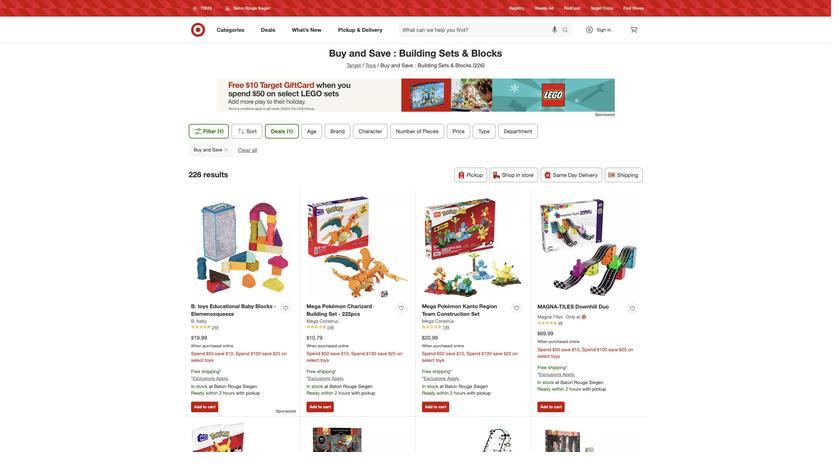 Task type: vqa. For each thing, say whether or not it's contained in the screenshot.
Rouge
yes



Task type: describe. For each thing, give the bounding box(es) containing it.
$10, for $20.99
[[457, 351, 465, 357]]

price
[[453, 128, 465, 135]]

shipping
[[617, 172, 638, 178]]

cart for $19.99
[[208, 405, 215, 410]]

shipping button
[[605, 168, 642, 182]]

redcard
[[564, 6, 580, 11]]

mega pokémon charizard building set - 222pcs
[[307, 303, 372, 317]]

mega pokémon charizard building set - 222pcs link
[[307, 303, 393, 318]]

$10.79 when purchased online spend $50 save $10, spend $100 save $25 on select toys
[[307, 335, 402, 363]]

spend down 49 link
[[582, 347, 596, 353]]

day
[[568, 172, 577, 178]]

siegen for magna-tiles downhill duo
[[589, 380, 603, 385]]

¬
[[582, 314, 586, 320]]

number of pieces
[[396, 128, 439, 135]]

sort
[[246, 128, 257, 135]]

49
[[558, 321, 562, 326]]

mega construx link for set
[[307, 318, 339, 325]]

b. toys educational baby blocks - elemenosqueeze
[[191, 303, 276, 317]]

free shipping * * exclusions apply. in stock at  baton rouge siegen ready within 2 hours with pickup for $20.99
[[422, 369, 491, 396]]

stock for $69.99
[[543, 380, 554, 385]]

spend down 199 link
[[467, 351, 480, 357]]

delivery for same day delivery
[[579, 172, 598, 178]]

2 for $10.79
[[335, 391, 337, 396]]

online for $20.99
[[453, 344, 464, 349]]

find
[[624, 6, 631, 11]]

What can we help you find? suggestions appear below search field
[[399, 23, 564, 37]]

magna-
[[537, 304, 559, 310]]

$19.99
[[191, 335, 207, 341]]

apply. for $69.99
[[563, 372, 575, 377]]

$25 for magna-tiles downhill duo
[[619, 347, 627, 353]]

stock for $10.79
[[312, 384, 323, 390]]

tiles
[[553, 314, 563, 320]]

within for $69.99
[[552, 386, 564, 392]]

add to cart for $69.99
[[540, 405, 562, 410]]

70820 button
[[189, 2, 219, 14]]

apply. for $10.79
[[332, 376, 344, 382]]

shop in store
[[502, 172, 534, 178]]

spend down 248 link
[[351, 351, 365, 357]]

(226)
[[473, 62, 485, 69]]

magna-tiles downhill duo link
[[537, 303, 609, 311]]

exclusions apply. button for $10.79
[[308, 376, 344, 382]]

search
[[559, 27, 575, 34]]

same
[[553, 172, 567, 178]]

to for $19.99
[[203, 405, 207, 410]]

shop
[[502, 172, 515, 178]]

add for $19.99
[[194, 405, 202, 410]]

$100 for b. toys educational baby blocks - elemenosqueeze
[[251, 351, 261, 357]]

rouge for mega pokémon kanto region team construction set
[[459, 384, 472, 390]]

toys for team
[[436, 358, 444, 363]]

shipping for $20.99
[[432, 369, 450, 375]]

add for $69.99
[[540, 405, 548, 410]]

2 horizontal spatial buy
[[380, 62, 390, 69]]

pickup for $69.99
[[592, 386, 606, 392]]

(1) for filter (1)
[[217, 128, 224, 135]]

0 vertical spatial blocks
[[471, 47, 502, 59]]

toys
[[365, 62, 376, 69]]

add for $10.79
[[310, 405, 317, 410]]

duo
[[599, 304, 609, 310]]

add to cart for $10.79
[[310, 405, 331, 410]]

charizard
[[347, 303, 372, 310]]

circle
[[603, 6, 613, 11]]

199 link
[[422, 325, 524, 331]]

b. baby link
[[191, 318, 207, 325]]

hours for $69.99
[[569, 386, 581, 392]]

character
[[359, 128, 382, 135]]

number
[[396, 128, 415, 135]]

of
[[417, 128, 421, 135]]

0 vertical spatial :
[[394, 47, 396, 59]]

pieces
[[423, 128, 439, 135]]

226
[[189, 170, 201, 179]]

1 / from the left
[[362, 62, 364, 69]]

2 for $20.99
[[450, 391, 453, 396]]

pickup button
[[454, 168, 487, 182]]

spend down $20.99
[[422, 351, 436, 357]]

baton for magna-tiles downhill duo
[[560, 380, 573, 385]]

at for magna-tiles downhill duo
[[555, 380, 559, 385]]

type
[[479, 128, 490, 135]]

registry link
[[509, 5, 524, 11]]

categories link
[[211, 23, 253, 37]]

save for buy and save : building sets & blocks target / toys / buy and save : building sets & blocks (226)
[[369, 47, 391, 59]]

find stores link
[[624, 5, 644, 11]]

exclusions for $69.99
[[539, 372, 561, 377]]

pickup for pickup
[[467, 172, 483, 178]]

sign in link
[[580, 23, 621, 37]]

baby
[[197, 318, 207, 324]]

in for $10.79
[[307, 384, 310, 390]]

at for mega pokémon charizard building set - 222pcs
[[324, 384, 328, 390]]

at for mega pokémon kanto region team construction set
[[440, 384, 444, 390]]

educational
[[210, 303, 240, 310]]

add to cart button for $19.99
[[191, 402, 218, 413]]

exclusions for $10.79
[[308, 376, 330, 382]]

redcard link
[[564, 5, 580, 11]]

with for $69.99
[[582, 386, 591, 392]]

spend down $10.79
[[307, 351, 320, 357]]

exclusions for $20.99
[[424, 376, 446, 382]]

& inside pickup & delivery link
[[357, 26, 360, 33]]

toys for set
[[320, 358, 329, 363]]

2 / from the left
[[377, 62, 379, 69]]

magna-tiles link
[[537, 314, 564, 320]]

to for $20.99
[[434, 405, 437, 410]]

1 vertical spatial blocks
[[455, 62, 471, 69]]

delivery for pickup & delivery
[[362, 26, 382, 33]]

- for blocks
[[274, 303, 276, 310]]

49 link
[[537, 320, 640, 326]]

on for mega pokémon kanto region team construction set
[[513, 351, 518, 357]]

downhill
[[575, 304, 597, 310]]

1 vertical spatial &
[[462, 47, 469, 59]]

kanto
[[463, 303, 478, 310]]

brand button
[[325, 124, 350, 139]]

stock for $20.99
[[427, 384, 438, 390]]

buy and save
[[194, 147, 222, 153]]

select for $19.99
[[191, 358, 204, 363]]

filter
[[203, 128, 216, 135]]

deals link
[[255, 23, 284, 37]]

find stores
[[624, 6, 644, 11]]

sign in
[[597, 27, 611, 33]]

department button
[[498, 124, 538, 139]]

mega construx for set
[[307, 318, 339, 324]]

baton rouge siegen
[[234, 6, 270, 11]]

1 vertical spatial building
[[418, 62, 437, 69]]

$50 for $20.99
[[437, 351, 444, 357]]

pickup for pickup & delivery
[[338, 26, 355, 33]]

results
[[203, 170, 228, 179]]

construx for set
[[320, 318, 339, 324]]

mega pokémon kanto region team construction set link
[[422, 303, 509, 318]]

buy for buy and save
[[194, 147, 202, 153]]

$50 for $10.79
[[322, 351, 329, 357]]

$100 for mega pokémon charizard building set - 222pcs
[[366, 351, 376, 357]]

1 vertical spatial sets
[[438, 62, 449, 69]]

sign
[[597, 27, 606, 33]]

ready for $69.99
[[537, 386, 551, 392]]

on for magna-tiles downhill duo
[[628, 347, 633, 353]]

1 vertical spatial save
[[402, 62, 413, 69]]

hours for $10.79
[[338, 391, 350, 396]]

weekly ad
[[535, 6, 554, 11]]

rouge inside dropdown button
[[245, 6, 257, 11]]

same day delivery
[[553, 172, 598, 178]]

purchased for $20.99
[[433, 344, 452, 349]]

0 vertical spatial sets
[[439, 47, 459, 59]]

ad
[[549, 6, 554, 11]]

blocks inside b. toys educational baby blocks - elemenosqueeze
[[255, 303, 272, 310]]

$100 for magna-tiles downhill duo
[[597, 347, 607, 353]]

249 link
[[191, 325, 293, 331]]

tiles
[[559, 304, 574, 310]]

exclusions apply. button for $20.99
[[424, 376, 460, 382]]

clear all
[[238, 147, 257, 154]]

ready for $10.79
[[307, 391, 320, 396]]

stores
[[632, 6, 644, 11]]

only
[[566, 314, 575, 320]]

elemenosqueeze
[[191, 311, 234, 317]]

online for $19.99
[[223, 344, 233, 349]]

2 for $69.99
[[565, 386, 568, 392]]

buy and save button
[[189, 143, 234, 157]]

baby
[[241, 303, 254, 310]]

magna-tiles downhill duo
[[537, 304, 609, 310]]

mega pokémon kanto region team construction set
[[422, 303, 497, 317]]

team
[[422, 311, 435, 317]]

sort button
[[232, 124, 262, 139]]

$10, for $10.79
[[341, 351, 350, 357]]

0 vertical spatial building
[[399, 47, 436, 59]]

number of pieces button
[[390, 124, 444, 139]]

0 horizontal spatial sponsored
[[276, 409, 296, 414]]

to for $10.79
[[318, 405, 322, 410]]

ready for $20.99
[[422, 391, 435, 396]]

mega for the mega pokémon charizard building set - 222pcs link
[[307, 303, 321, 310]]



Task type: locate. For each thing, give the bounding box(es) containing it.
cart for $20.99
[[439, 405, 446, 410]]

deals
[[261, 26, 275, 33], [271, 128, 285, 135]]

4 add from the left
[[540, 405, 548, 410]]

$10, inside $69.99 when purchased online spend $50 save $10, spend $100 save $25 on select toys
[[572, 347, 581, 353]]

1 horizontal spatial mega construx
[[422, 318, 454, 324]]

2 set from the left
[[471, 311, 480, 317]]

when inside $19.99 when purchased online spend $50 save $10, spend $100 save $25 on select toys
[[191, 344, 201, 349]]

spend down $69.99
[[537, 347, 551, 353]]

at inside magna-tiles only at ¬
[[576, 314, 580, 320]]

in for shop
[[516, 172, 520, 178]]

$10, inside $10.79 when purchased online spend $50 save $10, spend $100 save $25 on select toys
[[341, 351, 350, 357]]

baton for mega pokémon kanto region team construction set
[[445, 384, 457, 390]]

0 vertical spatial buy
[[329, 47, 346, 59]]

1 horizontal spatial target
[[591, 6, 602, 11]]

select down $69.99
[[537, 354, 550, 359]]

toys down $10.79
[[320, 358, 329, 363]]

when for $10.79
[[307, 344, 317, 349]]

1 add to cart from the left
[[194, 405, 215, 410]]

$50 inside $10.79 when purchased online spend $50 save $10, spend $100 save $25 on select toys
[[322, 351, 329, 357]]

2 add to cart button from the left
[[307, 402, 334, 413]]

online for $10.79
[[338, 344, 349, 349]]

3 cart from the left
[[439, 405, 446, 410]]

add to cart for $20.99
[[425, 405, 446, 410]]

pokémon up construction
[[438, 303, 461, 310]]

filter (1) button
[[189, 124, 229, 139]]

buy down pickup & delivery
[[329, 47, 346, 59]]

buy inside button
[[194, 147, 202, 153]]

2 add to cart from the left
[[310, 405, 331, 410]]

pickup inside button
[[467, 172, 483, 178]]

0 horizontal spatial set
[[329, 311, 337, 317]]

$100 down 49 link
[[597, 347, 607, 353]]

select
[[537, 354, 550, 359], [191, 358, 204, 363], [307, 358, 319, 363], [422, 358, 434, 363]]

set inside mega pokémon kanto region team construction set
[[471, 311, 480, 317]]

set inside mega pokémon charizard building set - 222pcs
[[329, 311, 337, 317]]

- inside mega pokémon charizard building set - 222pcs
[[338, 311, 341, 317]]

b.
[[191, 303, 196, 310], [191, 318, 195, 324]]

1 horizontal spatial (1)
[[287, 128, 293, 135]]

buy for buy and save : building sets & blocks target / toys / buy and save : building sets & blocks (226)
[[329, 47, 346, 59]]

online inside $20.99 when purchased online spend $50 save $10, spend $100 save $25 on select toys
[[453, 344, 464, 349]]

0 horizontal spatial pokémon
[[322, 303, 346, 310]]

save up advertisement region in the top of the page
[[402, 62, 413, 69]]

:
[[394, 47, 396, 59], [415, 62, 416, 69]]

with for $20.99
[[467, 391, 475, 396]]

buy right the toys link
[[380, 62, 390, 69]]

rouge
[[245, 6, 257, 11], [574, 380, 588, 385], [228, 384, 241, 390], [343, 384, 357, 390], [459, 384, 472, 390]]

0 vertical spatial sponsored
[[595, 112, 615, 117]]

1 vertical spatial :
[[415, 62, 416, 69]]

pickup for $20.99
[[477, 391, 491, 396]]

pokémon up the "222pcs"
[[322, 303, 346, 310]]

save
[[561, 347, 571, 353], [608, 347, 618, 353], [215, 351, 224, 357], [262, 351, 272, 357], [330, 351, 340, 357], [378, 351, 387, 357], [446, 351, 455, 357], [493, 351, 502, 357]]

save inside buy and save button
[[212, 147, 222, 153]]

with for $10.79
[[351, 391, 360, 396]]

mega construx for team
[[422, 318, 454, 324]]

toys
[[198, 303, 208, 310], [551, 354, 560, 359], [205, 358, 213, 363], [320, 358, 329, 363], [436, 358, 444, 363]]

age
[[307, 128, 317, 135]]

2 mega construx link from the left
[[422, 318, 454, 325]]

0 horizontal spatial mega construx link
[[307, 318, 339, 325]]

when for $20.99
[[422, 344, 432, 349]]

1 b. from the top
[[191, 303, 196, 310]]

2 vertical spatial save
[[212, 147, 222, 153]]

$69.99
[[537, 330, 553, 337]]

$50 inside $19.99 when purchased online spend $50 save $10, spend $100 save $25 on select toys
[[206, 351, 214, 357]]

mega for mega construx 'link' corresponding to set
[[307, 318, 318, 324]]

online
[[569, 339, 580, 344], [223, 344, 233, 349], [338, 344, 349, 349], [453, 344, 464, 349]]

toys down $69.99
[[551, 354, 560, 359]]

1 add to cart button from the left
[[191, 402, 218, 413]]

and up target link
[[349, 47, 366, 59]]

3 add from the left
[[425, 405, 433, 410]]

toys up elemenosqueeze on the bottom left of page
[[198, 303, 208, 310]]

1 pokémon from the left
[[322, 303, 346, 310]]

$10, for $19.99
[[226, 351, 234, 357]]

magna-
[[537, 314, 553, 320]]

$10, down 49 link
[[572, 347, 581, 353]]

- right baby
[[274, 303, 276, 310]]

when down $10.79
[[307, 344, 317, 349]]

1 vertical spatial buy
[[380, 62, 390, 69]]

4 add to cart from the left
[[540, 405, 562, 410]]

1 to from the left
[[203, 405, 207, 410]]

toys inside $19.99 when purchased online spend $50 save $10, spend $100 save $25 on select toys
[[205, 358, 213, 363]]

when inside $20.99 when purchased online spend $50 save $10, spend $100 save $25 on select toys
[[422, 344, 432, 349]]

in for $69.99
[[537, 380, 541, 385]]

exclusions apply. button for $69.99
[[539, 371, 575, 378]]

construx for team
[[435, 318, 454, 324]]

2 to from the left
[[318, 405, 322, 410]]

$25 for b. toys educational baby blocks - elemenosqueeze
[[273, 351, 280, 357]]

free for $69.99
[[537, 365, 547, 370]]

b. toys educational baby blocks - elemenosqueeze link
[[191, 303, 278, 318]]

select inside $19.99 when purchased online spend $50 save $10, spend $100 save $25 on select toys
[[191, 358, 204, 363]]

region
[[479, 303, 497, 310]]

1 vertical spatial in
[[516, 172, 520, 178]]

free shipping * * exclusions apply. in stock at  baton rouge siegen ready within 2 hours with pickup for $69.99
[[537, 365, 606, 392]]

buy down filter (1) button
[[194, 147, 202, 153]]

spend down $19.99
[[191, 351, 205, 357]]

0 horizontal spatial &
[[357, 26, 360, 33]]

mega construx link up 199
[[422, 318, 454, 325]]

0 horizontal spatial (1)
[[217, 128, 224, 135]]

select down $20.99
[[422, 358, 434, 363]]

mega pokémon charizard building set - 222pcs image
[[307, 197, 409, 299], [307, 197, 409, 299]]

0 vertical spatial deals
[[261, 26, 275, 33]]

what's
[[292, 26, 309, 33]]

$100 down 249 link
[[251, 351, 261, 357]]

b. up 'b. baby'
[[191, 303, 196, 310]]

when inside $69.99 when purchased online spend $50 save $10, spend $100 save $25 on select toys
[[537, 339, 548, 344]]

$10,
[[572, 347, 581, 353], [226, 351, 234, 357], [341, 351, 350, 357], [457, 351, 465, 357]]

toys down $20.99
[[436, 358, 444, 363]]

1 horizontal spatial construx
[[435, 318, 454, 324]]

to
[[203, 405, 207, 410], [318, 405, 322, 410], [434, 405, 437, 410], [549, 405, 553, 410]]

2 construx from the left
[[435, 318, 454, 324]]

purchased down $10.79
[[318, 344, 337, 349]]

0 horizontal spatial mega construx
[[307, 318, 339, 324]]

249
[[212, 325, 218, 330]]

2 cart from the left
[[323, 405, 331, 410]]

$50 inside $20.99 when purchased online spend $50 save $10, spend $100 save $25 on select toys
[[437, 351, 444, 357]]

deals (1)
[[271, 128, 293, 135]]

1 (1) from the left
[[217, 128, 224, 135]]

free
[[537, 365, 547, 370], [191, 369, 200, 375], [307, 369, 316, 375], [422, 369, 431, 375]]

- inside b. toys educational baby blocks - elemenosqueeze
[[274, 303, 276, 310]]

$25 for mega pokémon charizard building set - 222pcs
[[388, 351, 396, 357]]

2 vertical spatial &
[[450, 62, 454, 69]]

when down $69.99
[[537, 339, 548, 344]]

$50 down $10.79
[[322, 351, 329, 357]]

$50 down $19.99
[[206, 351, 214, 357]]

1 vertical spatial sponsored
[[276, 409, 296, 414]]

2 pokémon from the left
[[438, 303, 461, 310]]

toys for blocks
[[205, 358, 213, 363]]

2
[[565, 386, 568, 392], [219, 391, 222, 396], [335, 391, 337, 396], [450, 391, 453, 396]]

in
[[537, 380, 541, 385], [191, 384, 195, 390], [307, 384, 310, 390], [422, 384, 426, 390]]

2 vertical spatial and
[[203, 147, 211, 153]]

sponsored
[[595, 112, 615, 117], [276, 409, 296, 414]]

character button
[[353, 124, 388, 139]]

purchased down $20.99
[[433, 344, 452, 349]]

construx up the 248
[[320, 318, 339, 324]]

deals right sort
[[271, 128, 285, 135]]

$25 inside $10.79 when purchased online spend $50 save $10, spend $100 save $25 on select toys
[[388, 351, 396, 357]]

online inside $19.99 when purchased online spend $50 save $10, spend $100 save $25 on select toys
[[223, 344, 233, 349]]

select for $20.99
[[422, 358, 434, 363]]

purchased down $19.99
[[203, 344, 221, 349]]

0 horizontal spatial target
[[346, 62, 361, 69]]

1 horizontal spatial set
[[471, 311, 480, 317]]

pokémon
[[322, 303, 346, 310], [438, 303, 461, 310]]

select inside $69.99 when purchased online spend $50 save $10, spend $100 save $25 on select toys
[[537, 354, 550, 359]]

blocks up (226)
[[471, 47, 502, 59]]

mega construx up 199
[[422, 318, 454, 324]]

toys inside b. toys educational baby blocks - elemenosqueeze
[[198, 303, 208, 310]]

shipping
[[548, 365, 566, 370], [202, 369, 219, 375], [317, 369, 335, 375], [432, 369, 450, 375]]

online inside $69.99 when purchased online spend $50 save $10, spend $100 save $25 on select toys
[[569, 339, 580, 344]]

0 horizontal spatial -
[[274, 303, 276, 310]]

stock
[[543, 380, 554, 385], [196, 384, 208, 390], [312, 384, 323, 390], [427, 384, 438, 390]]

fao schwarz magnetic tile set 40pc image
[[307, 423, 409, 453], [307, 423, 409, 453]]

0 vertical spatial target
[[591, 6, 602, 11]]

add to cart button for $69.99
[[537, 402, 565, 413]]

siegen inside dropdown button
[[258, 6, 270, 11]]

free shipping * * exclusions apply. in stock at  baton rouge siegen ready within 2 hours with pickup
[[537, 365, 606, 392], [191, 369, 260, 396], [307, 369, 375, 396], [422, 369, 491, 396]]

b. left baby
[[191, 318, 195, 324]]

on inside $10.79 when purchased online spend $50 save $10, spend $100 save $25 on select toys
[[397, 351, 402, 357]]

when for $19.99
[[191, 344, 201, 349]]

online down 248 link
[[338, 344, 349, 349]]

exclusions apply. button
[[539, 371, 575, 378], [193, 376, 229, 382], [308, 376, 344, 382], [424, 376, 460, 382]]

$10, down 248 link
[[341, 351, 350, 357]]

select for $69.99
[[537, 354, 550, 359]]

1 horizontal spatial /
[[377, 62, 379, 69]]

baton rouge siegen button
[[221, 2, 275, 14]]

when down $20.99
[[422, 344, 432, 349]]

select inside $10.79 when purchased online spend $50 save $10, spend $100 save $25 on select toys
[[307, 358, 319, 363]]

1 vertical spatial -
[[338, 311, 341, 317]]

rouge for magna-tiles downhill duo
[[574, 380, 588, 385]]

$10, down 249 link
[[226, 351, 234, 357]]

type button
[[473, 124, 495, 139]]

$100 inside $69.99 when purchased online spend $50 save $10, spend $100 save $25 on select toys
[[597, 347, 607, 353]]

online inside $10.79 when purchased online spend $50 save $10, spend $100 save $25 on select toys
[[338, 344, 349, 349]]

delivery inside pickup & delivery link
[[362, 26, 382, 33]]

add to cart button for $10.79
[[307, 402, 334, 413]]

in for $20.99
[[422, 384, 426, 390]]

registry
[[509, 6, 524, 11]]

when inside $10.79 when purchased online spend $50 save $10, spend $100 save $25 on select toys
[[307, 344, 317, 349]]

blocks
[[471, 47, 502, 59], [455, 62, 471, 69], [255, 303, 272, 310]]

free for $20.99
[[422, 369, 431, 375]]

purchased for $69.99
[[549, 339, 568, 344]]

1 horizontal spatial sponsored
[[595, 112, 615, 117]]

shipping for $69.99
[[548, 365, 566, 370]]

spend down 249 link
[[236, 351, 249, 357]]

(1) inside button
[[217, 128, 224, 135]]

1 vertical spatial and
[[391, 62, 400, 69]]

on
[[628, 347, 633, 353], [282, 351, 287, 357], [397, 351, 402, 357], [513, 351, 518, 357]]

$100 down 248 link
[[366, 351, 376, 357]]

$10, down 199 link
[[457, 351, 465, 357]]

mega construx link up the 248
[[307, 318, 339, 325]]

0 horizontal spatial buy
[[194, 147, 202, 153]]

store
[[522, 172, 534, 178]]

0 vertical spatial and
[[349, 47, 366, 59]]

1 horizontal spatial -
[[338, 311, 341, 317]]

0 vertical spatial in
[[607, 27, 611, 33]]

toys inside $20.99 when purchased online spend $50 save $10, spend $100 save $25 on select toys
[[436, 358, 444, 363]]

and right toys
[[391, 62, 400, 69]]

$50 inside $69.99 when purchased online spend $50 save $10, spend $100 save $25 on select toys
[[552, 347, 560, 353]]

1 vertical spatial target
[[346, 62, 361, 69]]

0 vertical spatial &
[[357, 26, 360, 33]]

1 horizontal spatial :
[[415, 62, 416, 69]]

save
[[369, 47, 391, 59], [402, 62, 413, 69], [212, 147, 222, 153]]

3 add to cart from the left
[[425, 405, 446, 410]]

4 to from the left
[[549, 405, 553, 410]]

$50
[[552, 347, 560, 353], [206, 351, 214, 357], [322, 351, 329, 357], [437, 351, 444, 357]]

deals for deals (1)
[[271, 128, 285, 135]]

shop in store button
[[490, 168, 538, 182]]

within for $20.99
[[437, 391, 449, 396]]

2 vertical spatial building
[[307, 311, 327, 317]]

3 to from the left
[[434, 405, 437, 410]]

70820
[[201, 6, 212, 11]]

1 construx from the left
[[320, 318, 339, 324]]

0 horizontal spatial construx
[[320, 318, 339, 324]]

248
[[327, 325, 334, 330]]

199
[[443, 325, 449, 330]]

pickup for $10.79
[[361, 391, 375, 396]]

construction
[[437, 311, 470, 317]]

in right sign
[[607, 27, 611, 33]]

toys inside $69.99 when purchased online spend $50 save $10, spend $100 save $25 on select toys
[[551, 354, 560, 359]]

$25 for mega pokémon kanto region team construction set
[[504, 351, 511, 357]]

1 horizontal spatial in
[[607, 27, 611, 33]]

add to cart button for $20.99
[[422, 402, 449, 413]]

delivery inside same day delivery button
[[579, 172, 598, 178]]

0 horizontal spatial pickup
[[338, 26, 355, 33]]

new
[[310, 26, 322, 33]]

blocks left (226)
[[455, 62, 471, 69]]

1 vertical spatial delivery
[[579, 172, 598, 178]]

1 add from the left
[[194, 405, 202, 410]]

$100
[[597, 347, 607, 353], [251, 351, 261, 357], [366, 351, 376, 357], [482, 351, 492, 357]]

add
[[194, 405, 202, 410], [310, 405, 317, 410], [425, 405, 433, 410], [540, 405, 548, 410]]

$19.99 when purchased online spend $50 save $10, spend $100 save $25 on select toys
[[191, 335, 287, 363]]

purchased inside $19.99 when purchased online spend $50 save $10, spend $100 save $25 on select toys
[[203, 344, 221, 349]]

- for set
[[338, 311, 341, 317]]

apply. for $20.99
[[447, 376, 460, 382]]

purchased for $19.99
[[203, 344, 221, 349]]

mega construx up the 248
[[307, 318, 339, 324]]

free for $10.79
[[307, 369, 316, 375]]

purchased inside $69.99 when purchased online spend $50 save $10, spend $100 save $25 on select toys
[[549, 339, 568, 344]]

$100 down 199 link
[[482, 351, 492, 357]]

mega for mega pokémon kanto region team construction set link
[[422, 303, 436, 310]]

mega inside mega pokémon charizard building set - 222pcs
[[307, 303, 321, 310]]

$100 inside $10.79 when purchased online spend $50 save $10, spend $100 save $25 on select toys
[[366, 351, 376, 357]]

online down 199 link
[[453, 344, 464, 349]]

1 horizontal spatial &
[[450, 62, 454, 69]]

mega pokémon kanto region team construction set image
[[422, 197, 524, 299], [422, 197, 524, 299]]

building
[[399, 47, 436, 59], [418, 62, 437, 69], [307, 311, 327, 317]]

on inside $19.99 when purchased online spend $50 save $10, spend $100 save $25 on select toys
[[282, 351, 287, 357]]

$100 inside $20.99 when purchased online spend $50 save $10, spend $100 save $25 on select toys
[[482, 351, 492, 357]]

4 add to cart button from the left
[[537, 402, 565, 413]]

online down 249 link
[[223, 344, 233, 349]]

2 add from the left
[[310, 405, 317, 410]]

1 mega construx link from the left
[[307, 318, 339, 325]]

categories
[[217, 26, 244, 33]]

2 b. from the top
[[191, 318, 195, 324]]

b. inside b. toys educational baby blocks - elemenosqueeze
[[191, 303, 196, 310]]

hours for $20.99
[[454, 391, 466, 396]]

1 horizontal spatial buy
[[329, 47, 346, 59]]

1 horizontal spatial save
[[369, 47, 391, 59]]

price button
[[447, 124, 470, 139]]

mega construx link
[[307, 318, 339, 325], [422, 318, 454, 325]]

save for buy and save
[[212, 147, 222, 153]]

0 vertical spatial -
[[274, 303, 276, 310]]

4 cart from the left
[[554, 405, 562, 410]]

free shipping * * exclusions apply. in stock at  baton rouge siegen ready within 2 hours with pickup for $10.79
[[307, 369, 375, 396]]

baton inside dropdown button
[[234, 6, 244, 11]]

$100 for mega pokémon kanto region team construction set
[[482, 351, 492, 357]]

what's new
[[292, 26, 322, 33]]

226 results
[[189, 170, 228, 179]]

1 mega construx from the left
[[307, 318, 339, 324]]

$10, inside $19.99 when purchased online spend $50 save $10, spend $100 save $25 on select toys
[[226, 351, 234, 357]]

buy and save : building sets & blocks target / toys / buy and save : building sets & blocks (226)
[[329, 47, 502, 69]]

building inside mega pokémon charizard building set - 222pcs
[[307, 311, 327, 317]]

0 horizontal spatial delivery
[[362, 26, 382, 33]]

add to cart
[[194, 405, 215, 410], [310, 405, 331, 410], [425, 405, 446, 410], [540, 405, 562, 410]]

$50 down $20.99
[[437, 351, 444, 357]]

$25 inside $19.99 when purchased online spend $50 save $10, spend $100 save $25 on select toys
[[273, 351, 280, 357]]

mega pokémon build & show pikachu building set - 211pcs image
[[191, 423, 293, 453], [191, 423, 293, 453]]

within for $10.79
[[321, 391, 333, 396]]

2 mega construx from the left
[[422, 318, 454, 324]]

toys inside $10.79 when purchased online spend $50 save $10, spend $100 save $25 on select toys
[[320, 358, 329, 363]]

all
[[252, 147, 257, 154]]

1 horizontal spatial mega construx link
[[422, 318, 454, 325]]

purchased inside $10.79 when purchased online spend $50 save $10, spend $100 save $25 on select toys
[[318, 344, 337, 349]]

purchased
[[549, 339, 568, 344], [203, 344, 221, 349], [318, 344, 337, 349], [433, 344, 452, 349]]

- left the "222pcs"
[[338, 311, 341, 317]]

*
[[566, 365, 567, 370], [219, 369, 221, 375], [335, 369, 336, 375], [450, 369, 452, 375], [537, 372, 539, 377], [191, 376, 193, 382], [307, 376, 308, 382], [422, 376, 424, 382]]

shipping for $10.79
[[317, 369, 335, 375]]

2 vertical spatial blocks
[[255, 303, 272, 310]]

search button
[[559, 23, 575, 38]]

222pcs
[[342, 311, 360, 317]]

1 horizontal spatial pokémon
[[438, 303, 461, 310]]

siegen for mega pokémon charizard building set - 222pcs
[[358, 384, 373, 390]]

advertisement region
[[216, 79, 615, 112]]

2 (1) from the left
[[287, 128, 293, 135]]

1 cart from the left
[[208, 405, 215, 410]]

target circle
[[591, 6, 613, 11]]

(1) right filter
[[217, 128, 224, 135]]

3 add to cart button from the left
[[422, 402, 449, 413]]

and for buy and save
[[203, 147, 211, 153]]

magna-tiles downhill duo image
[[537, 197, 640, 299], [537, 197, 640, 299]]

set down "kanto"
[[471, 311, 480, 317]]

deals down baton rouge siegen
[[261, 26, 275, 33]]

purchased for $10.79
[[318, 344, 337, 349]]

age button
[[301, 124, 322, 139]]

2 vertical spatial buy
[[194, 147, 202, 153]]

1 set from the left
[[329, 311, 337, 317]]

clear all button
[[238, 147, 257, 154]]

fao schwarz roller coaster building set 736pc image
[[422, 423, 524, 453], [422, 423, 524, 453]]

0 horizontal spatial and
[[203, 147, 211, 153]]

on for b. toys educational baby blocks - elemenosqueeze
[[282, 351, 287, 357]]

target left toys
[[346, 62, 361, 69]]

purchased inside $20.99 when purchased online spend $50 save $10, spend $100 save $25 on select toys
[[433, 344, 452, 349]]

$100 inside $19.99 when purchased online spend $50 save $10, spend $100 save $25 on select toys
[[251, 351, 261, 357]]

$10, for $69.99
[[572, 347, 581, 353]]

cart for $10.79
[[323, 405, 331, 410]]

1 horizontal spatial delivery
[[579, 172, 598, 178]]

weekly
[[535, 6, 548, 11]]

/
[[362, 62, 364, 69], [377, 62, 379, 69]]

2 horizontal spatial and
[[391, 62, 400, 69]]

0 vertical spatial b.
[[191, 303, 196, 310]]

set up the 248
[[329, 311, 337, 317]]

0 horizontal spatial /
[[362, 62, 364, 69]]

2 horizontal spatial &
[[462, 47, 469, 59]]

2 horizontal spatial save
[[402, 62, 413, 69]]

b. inside b. baby link
[[191, 318, 195, 324]]

save up the toys link
[[369, 47, 391, 59]]

save down the filter (1)
[[212, 147, 222, 153]]

pokémon inside mega pokémon kanto region team construction set
[[438, 303, 461, 310]]

1 horizontal spatial and
[[349, 47, 366, 59]]

$20.99 when purchased online spend $50 save $10, spend $100 save $25 on select toys
[[422, 335, 518, 363]]

blocks right baby
[[255, 303, 272, 310]]

$25 inside $69.99 when purchased online spend $50 save $10, spend $100 save $25 on select toys
[[619, 347, 627, 353]]

b. for b. baby
[[191, 318, 195, 324]]

online down 49 link
[[569, 339, 580, 344]]

1 vertical spatial deals
[[271, 128, 285, 135]]

siegen for mega pokémon kanto region team construction set
[[473, 384, 488, 390]]

0 vertical spatial pickup
[[338, 26, 355, 33]]

mega inside mega pokémon kanto region team construction set
[[422, 303, 436, 310]]

mega construx link for team
[[422, 318, 454, 325]]

add to cart button
[[191, 402, 218, 413], [307, 402, 334, 413], [422, 402, 449, 413], [537, 402, 565, 413]]

0 vertical spatial delivery
[[362, 26, 382, 33]]

$50 for $19.99
[[206, 351, 214, 357]]

/ right the toys link
[[377, 62, 379, 69]]

and down filter (1) button
[[203, 147, 211, 153]]

toys down $19.99
[[205, 358, 213, 363]]

rouge for mega pokémon charizard building set - 222pcs
[[343, 384, 357, 390]]

on inside $69.99 when purchased online spend $50 save $10, spend $100 save $25 on select toys
[[628, 347, 633, 353]]

online for $69.99
[[569, 339, 580, 344]]

sets
[[439, 47, 459, 59], [438, 62, 449, 69]]

0 vertical spatial save
[[369, 47, 391, 59]]

to for $69.99
[[549, 405, 553, 410]]

1 horizontal spatial pickup
[[467, 172, 483, 178]]

and for buy and save : building sets & blocks target / toys / buy and save : building sets & blocks (226)
[[349, 47, 366, 59]]

when down $19.99
[[191, 344, 201, 349]]

filter (1)
[[203, 128, 224, 135]]

select down $10.79
[[307, 358, 319, 363]]

$50 down $69.99
[[552, 347, 560, 353]]

mega
[[307, 303, 321, 310], [422, 303, 436, 310], [307, 318, 318, 324], [422, 318, 434, 324]]

purchased down $69.99
[[549, 339, 568, 344]]

pokémon for construction
[[438, 303, 461, 310]]

mega for mega construx 'link' associated with team
[[422, 318, 434, 324]]

fao schwarz medieval princesses wooden castle building blocks set - 75pc image
[[537, 423, 640, 453], [537, 423, 640, 453]]

target left circle
[[591, 6, 602, 11]]

$69.99 when purchased online spend $50 save $10, spend $100 save $25 on select toys
[[537, 330, 633, 359]]

1 vertical spatial pickup
[[467, 172, 483, 178]]

0 horizontal spatial save
[[212, 147, 222, 153]]

and inside buy and save button
[[203, 147, 211, 153]]

/ left the toys link
[[362, 62, 364, 69]]

with
[[582, 386, 591, 392], [236, 391, 245, 396], [351, 391, 360, 396], [467, 391, 475, 396]]

baton for mega pokémon charizard building set - 222pcs
[[330, 384, 342, 390]]

select down $19.99
[[191, 358, 204, 363]]

at
[[576, 314, 580, 320], [555, 380, 559, 385], [209, 384, 213, 390], [324, 384, 328, 390], [440, 384, 444, 390]]

0 horizontal spatial in
[[516, 172, 520, 178]]

0 horizontal spatial :
[[394, 47, 396, 59]]

(1) left age button
[[287, 128, 293, 135]]

b. for b. toys educational baby blocks - elemenosqueeze
[[191, 303, 196, 310]]

$50 for $69.99
[[552, 347, 560, 353]]

delivery
[[362, 26, 382, 33], [579, 172, 598, 178]]

pokémon inside mega pokémon charizard building set - 222pcs
[[322, 303, 346, 310]]

$10, inside $20.99 when purchased online spend $50 save $10, spend $100 save $25 on select toys
[[457, 351, 465, 357]]

$25 inside $20.99 when purchased online spend $50 save $10, spend $100 save $25 on select toys
[[504, 351, 511, 357]]

b. toys educational baby blocks - elemenosqueeze image
[[191, 197, 293, 299], [191, 197, 293, 299]]

select inside $20.99 when purchased online spend $50 save $10, spend $100 save $25 on select toys
[[422, 358, 434, 363]]

construx up 199
[[435, 318, 454, 324]]

1 vertical spatial b.
[[191, 318, 195, 324]]

on inside $20.99 when purchased online spend $50 save $10, spend $100 save $25 on select toys
[[513, 351, 518, 357]]

pickup
[[338, 26, 355, 33], [467, 172, 483, 178]]

in inside 'button'
[[516, 172, 520, 178]]

target inside buy and save : building sets & blocks target / toys / buy and save : building sets & blocks (226)
[[346, 62, 361, 69]]

in left store
[[516, 172, 520, 178]]

(1)
[[217, 128, 224, 135], [287, 128, 293, 135]]

toys link
[[365, 62, 376, 69]]



